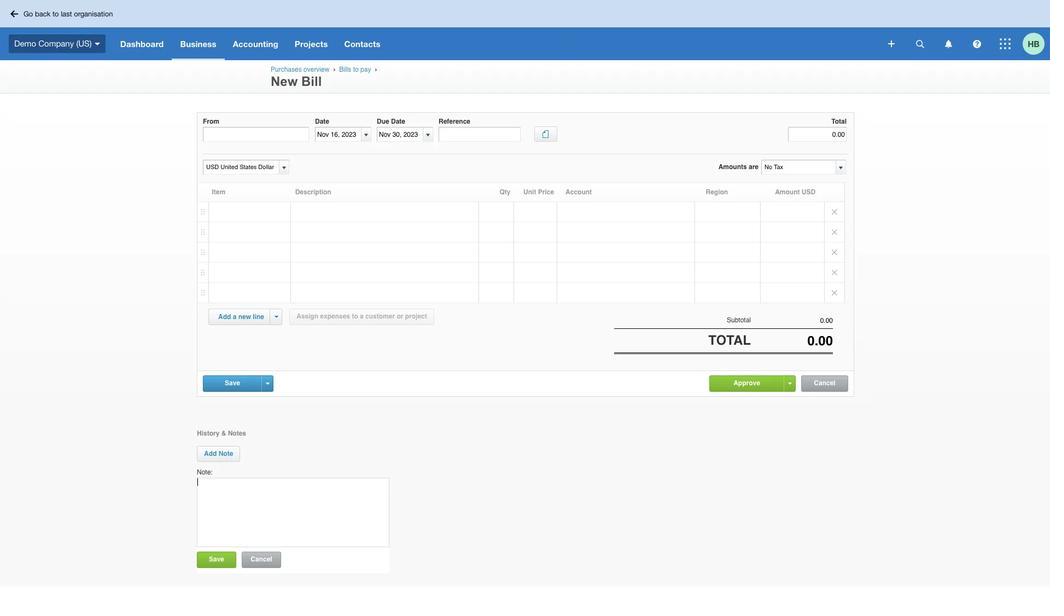 Task type: vqa. For each thing, say whether or not it's contained in the screenshot.
'San'
no



Task type: describe. For each thing, give the bounding box(es) containing it.
usd
[[802, 188, 816, 196]]

Due Date text field
[[378, 128, 423, 141]]

Date text field
[[316, 128, 361, 141]]

or
[[397, 313, 404, 320]]

2 delete line item image from the top
[[825, 242, 845, 262]]

reference
[[439, 118, 471, 125]]

notes
[[228, 429, 246, 437]]

history & notes
[[197, 429, 246, 437]]

expenses
[[320, 313, 350, 320]]

3 delete line item image from the top
[[825, 283, 845, 303]]

demo company (us) button
[[0, 27, 112, 60]]

subtotal
[[727, 316, 751, 324]]

assign
[[297, 313, 319, 320]]

unit
[[524, 188, 537, 196]]

Reference text field
[[439, 127, 521, 142]]

organisation
[[74, 10, 113, 18]]

dashboard link
[[112, 27, 172, 60]]

back
[[35, 10, 51, 18]]

bills to pay link
[[340, 66, 371, 73]]

Note: text field
[[197, 478, 390, 547]]

banner containing hb
[[0, 0, 1051, 60]]

to for a
[[352, 313, 358, 320]]

bill
[[302, 74, 322, 89]]

navigation containing dashboard
[[112, 27, 881, 60]]

bills
[[340, 66, 352, 73]]

save inside button
[[209, 556, 224, 563]]

add a new line link
[[212, 309, 271, 325]]

purchases overview link
[[271, 66, 330, 73]]

overview
[[304, 66, 330, 73]]

to inside purchases overview › bills to pay › new bill
[[353, 66, 359, 73]]

amount usd
[[776, 188, 816, 196]]

svg image inside go back to last organisation link
[[10, 10, 18, 17]]

pay
[[361, 66, 371, 73]]

1 horizontal spatial a
[[360, 313, 364, 320]]

more add line options... image
[[274, 316, 278, 318]]

save button
[[198, 552, 236, 568]]

go back to last organisation
[[24, 10, 113, 18]]

approve link
[[710, 376, 784, 391]]

1 vertical spatial cancel
[[251, 556, 272, 563]]

0 horizontal spatial svg image
[[945, 40, 953, 48]]

line
[[253, 313, 264, 321]]

go back to last organisation link
[[7, 5, 120, 22]]

region
[[706, 188, 729, 196]]

add a new line
[[218, 313, 264, 321]]

2 delete line item image from the top
[[825, 263, 845, 282]]

customer
[[366, 313, 395, 320]]

Total text field
[[789, 127, 847, 142]]

are
[[749, 163, 759, 171]]

account
[[566, 188, 592, 196]]

last
[[61, 10, 72, 18]]

total
[[709, 333, 751, 348]]

&
[[221, 429, 226, 437]]

add note
[[204, 450, 233, 457]]

from
[[203, 118, 219, 125]]

project
[[405, 313, 427, 320]]

2 date from the left
[[391, 118, 406, 125]]

0 horizontal spatial cancel button
[[242, 552, 281, 568]]



Task type: locate. For each thing, give the bounding box(es) containing it.
a left customer at the bottom of the page
[[360, 313, 364, 320]]

new
[[238, 313, 251, 321]]

a
[[360, 313, 364, 320], [233, 313, 237, 321]]

purchases overview › bills to pay › new bill
[[271, 66, 379, 89]]

contacts
[[345, 39, 381, 49]]

2 vertical spatial to
[[352, 313, 358, 320]]

amounts
[[719, 163, 747, 171]]

1 horizontal spatial ›
[[375, 66, 377, 73]]

to inside assign expenses to a customer or project link
[[352, 313, 358, 320]]

add for add a new line
[[218, 313, 231, 321]]

contacts button
[[336, 27, 389, 60]]

date
[[315, 118, 329, 125], [391, 118, 406, 125]]

total
[[832, 118, 847, 125]]

1 vertical spatial add
[[204, 450, 217, 457]]

hb
[[1028, 39, 1040, 48]]

0 horizontal spatial cancel
[[251, 556, 272, 563]]

1 delete line item image from the top
[[825, 222, 845, 242]]

1 vertical spatial save
[[209, 556, 224, 563]]

1 horizontal spatial cancel
[[815, 379, 836, 387]]

date up the date text box
[[315, 118, 329, 125]]

0 horizontal spatial date
[[315, 118, 329, 125]]

1 vertical spatial delete line item image
[[825, 242, 845, 262]]

due date
[[377, 118, 406, 125]]

add
[[218, 313, 231, 321], [204, 450, 217, 457]]

due
[[377, 118, 389, 125]]

(us)
[[76, 39, 92, 48]]

a left "new"
[[233, 313, 237, 321]]

svg image
[[10, 10, 18, 17], [916, 40, 925, 48], [889, 40, 895, 47], [95, 43, 100, 45]]

2 vertical spatial delete line item image
[[825, 283, 845, 303]]

add note link
[[197, 446, 240, 462]]

navigation
[[112, 27, 881, 60]]

save link
[[204, 376, 262, 391]]

description
[[295, 188, 331, 196]]

1 › from the left
[[333, 66, 336, 73]]

go
[[24, 10, 33, 18]]

accounting
[[233, 39, 278, 49]]

1 horizontal spatial add
[[218, 313, 231, 321]]

unit price
[[524, 188, 554, 196]]

None text field
[[203, 127, 309, 142], [204, 160, 277, 174], [751, 317, 834, 325], [751, 333, 834, 349], [203, 127, 309, 142], [204, 160, 277, 174], [751, 317, 834, 325], [751, 333, 834, 349]]

2 horizontal spatial svg image
[[1000, 38, 1011, 49]]

approve
[[734, 379, 761, 387]]

to
[[53, 10, 59, 18], [353, 66, 359, 73], [352, 313, 358, 320]]

item
[[212, 188, 226, 196]]

1 vertical spatial delete line item image
[[825, 263, 845, 282]]

0 vertical spatial cancel button
[[802, 376, 848, 391]]

new
[[271, 74, 298, 89]]

assign expenses to a customer or project
[[297, 313, 427, 320]]

demo
[[14, 39, 36, 48]]

delete line item image
[[825, 202, 845, 222], [825, 242, 845, 262]]

add left note
[[204, 450, 217, 457]]

accounting button
[[225, 27, 287, 60]]

note
[[219, 450, 233, 457]]

0 vertical spatial delete line item image
[[825, 202, 845, 222]]

› left bills
[[333, 66, 336, 73]]

1 date from the left
[[315, 118, 329, 125]]

note:
[[197, 468, 213, 476]]

1 horizontal spatial cancel button
[[802, 376, 848, 391]]

more save options... image
[[266, 382, 270, 385]]

dashboard
[[120, 39, 164, 49]]

svg image inside demo company (us) popup button
[[95, 43, 100, 45]]

›
[[333, 66, 336, 73], [375, 66, 377, 73]]

0 vertical spatial add
[[218, 313, 231, 321]]

to inside go back to last organisation link
[[53, 10, 59, 18]]

1 horizontal spatial date
[[391, 118, 406, 125]]

0 vertical spatial to
[[53, 10, 59, 18]]

company
[[38, 39, 74, 48]]

svg image
[[1000, 38, 1011, 49], [945, 40, 953, 48], [973, 40, 982, 48]]

price
[[538, 188, 554, 196]]

banner
[[0, 0, 1051, 60]]

to left pay
[[353, 66, 359, 73]]

demo company (us)
[[14, 39, 92, 48]]

more approve options... image
[[788, 382, 792, 385]]

to left last
[[53, 10, 59, 18]]

2 › from the left
[[375, 66, 377, 73]]

1 horizontal spatial svg image
[[973, 40, 982, 48]]

business button
[[172, 27, 225, 60]]

amount
[[776, 188, 800, 196]]

projects button
[[287, 27, 336, 60]]

0 vertical spatial save
[[225, 379, 240, 387]]

qty
[[500, 188, 511, 196]]

cancel
[[815, 379, 836, 387], [251, 556, 272, 563]]

0 vertical spatial cancel
[[815, 379, 836, 387]]

› right pay
[[375, 66, 377, 73]]

projects
[[295, 39, 328, 49]]

to right expenses
[[352, 313, 358, 320]]

business
[[180, 39, 217, 49]]

delete line item image
[[825, 222, 845, 242], [825, 263, 845, 282], [825, 283, 845, 303]]

date up due date text field
[[391, 118, 406, 125]]

cancel right save button
[[251, 556, 272, 563]]

0 horizontal spatial ›
[[333, 66, 336, 73]]

cancel right more approve options... 'icon'
[[815, 379, 836, 387]]

1 vertical spatial to
[[353, 66, 359, 73]]

cancel button
[[802, 376, 848, 391], [242, 552, 281, 568]]

assign expenses to a customer or project link
[[290, 309, 434, 325]]

0 horizontal spatial a
[[233, 313, 237, 321]]

amounts are
[[719, 163, 759, 171]]

cancel button right more approve options... 'icon'
[[802, 376, 848, 391]]

1 delete line item image from the top
[[825, 202, 845, 222]]

1 vertical spatial cancel button
[[242, 552, 281, 568]]

to for last
[[53, 10, 59, 18]]

history
[[197, 429, 220, 437]]

0 vertical spatial delete line item image
[[825, 222, 845, 242]]

0 horizontal spatial add
[[204, 450, 217, 457]]

hb button
[[1023, 27, 1051, 60]]

cancel button right save button
[[242, 552, 281, 568]]

add left "new"
[[218, 313, 231, 321]]

None text field
[[762, 160, 836, 174]]

purchases
[[271, 66, 302, 73]]

save
[[225, 379, 240, 387], [209, 556, 224, 563]]

add for add note
[[204, 450, 217, 457]]



